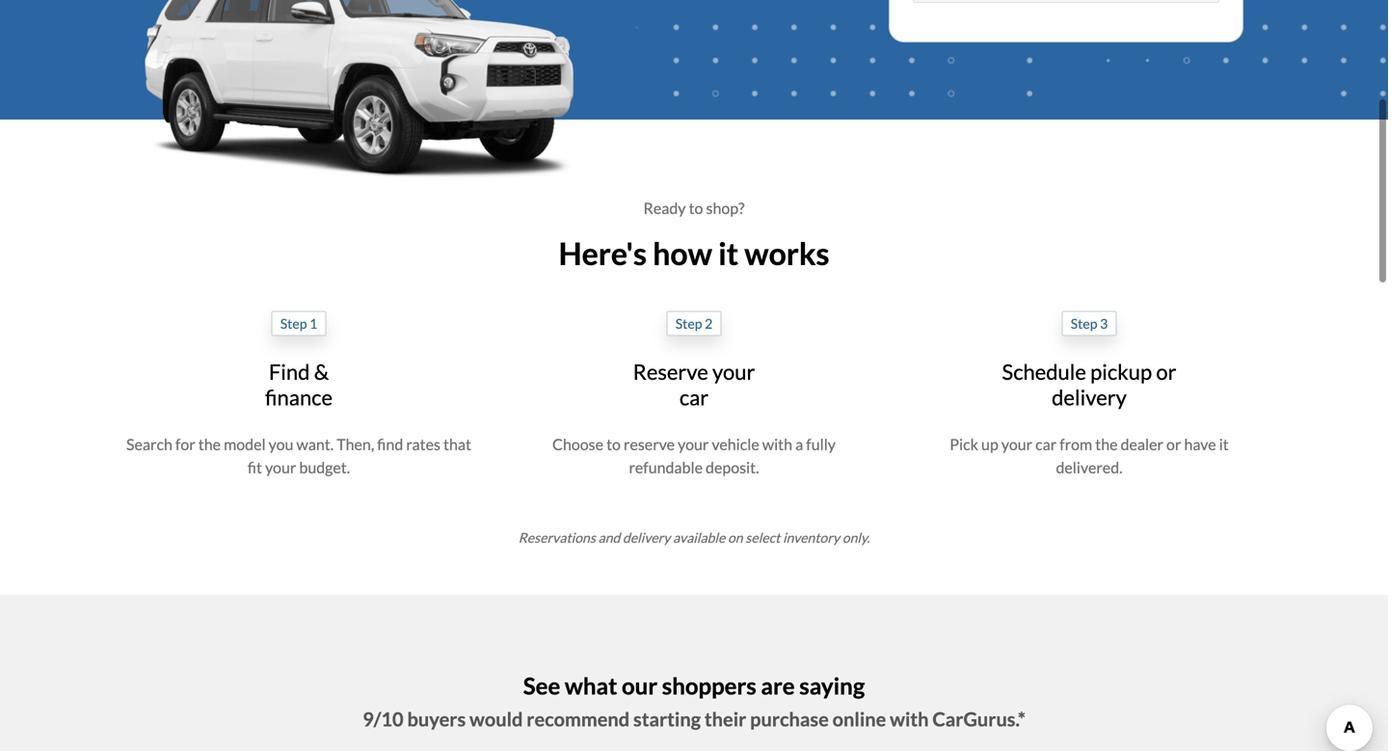 Task type: describe. For each thing, give the bounding box(es) containing it.
9/10
[[363, 708, 404, 731]]

from
[[1060, 435, 1093, 454]]

up
[[982, 435, 999, 454]]

our
[[622, 672, 658, 700]]

schedule
[[1003, 359, 1087, 384]]

that
[[444, 435, 472, 454]]

vehicle
[[712, 435, 760, 454]]

buyers
[[407, 708, 466, 731]]

here's how it works
[[559, 235, 830, 272]]

&
[[314, 359, 329, 384]]

model
[[224, 435, 266, 454]]

step for reserve
[[676, 315, 703, 332]]

reservations
[[519, 530, 596, 546]]

delivered.
[[1056, 458, 1123, 477]]

with inside choose to reserve your vehicle with a fully refundable deposit.
[[763, 435, 793, 454]]

shop?
[[706, 199, 745, 217]]

step for schedule
[[1071, 315, 1098, 332]]

0 vertical spatial it
[[719, 235, 739, 272]]

it inside pick up your car from the dealer or have it delivered.
[[1220, 435, 1229, 454]]

choose
[[553, 435, 604, 454]]

car inside pick up your car from the dealer or have it delivered.
[[1036, 435, 1057, 454]]

to for shop?
[[689, 199, 703, 217]]

your inside the search for the model you want. then, find rates that fit your budget.
[[265, 458, 296, 477]]

deposit.
[[706, 458, 760, 477]]

pick
[[950, 435, 979, 454]]

only.
[[843, 530, 870, 546]]

pick up your car from the dealer or have it delivered.
[[950, 435, 1229, 477]]

for
[[175, 435, 195, 454]]

cargurus.*
[[933, 708, 1026, 731]]

delivery inside schedule pickup or delivery
[[1052, 385, 1127, 410]]

step 3
[[1071, 315, 1108, 332]]

1
[[310, 315, 318, 332]]

your inside pick up your car from the dealer or have it delivered.
[[1002, 435, 1033, 454]]

refundable
[[629, 458, 703, 477]]

finance
[[265, 385, 333, 410]]

budget.
[[299, 458, 350, 477]]

dealer
[[1121, 435, 1164, 454]]

shoppers
[[662, 672, 757, 700]]

1 vertical spatial delivery
[[623, 530, 671, 546]]

available
[[673, 530, 726, 546]]

select
[[746, 530, 781, 546]]

schedule pickup or delivery
[[1003, 359, 1177, 410]]



Task type: vqa. For each thing, say whether or not it's contained in the screenshot.


Task type: locate. For each thing, give the bounding box(es) containing it.
find
[[269, 359, 310, 384]]

your up refundable
[[678, 435, 709, 454]]

3
[[1101, 315, 1108, 332]]

1 horizontal spatial step
[[676, 315, 703, 332]]

1 vertical spatial with
[[890, 708, 929, 731]]

ready
[[644, 199, 686, 217]]

or inside schedule pickup or delivery
[[1157, 359, 1177, 384]]

your right "up"
[[1002, 435, 1033, 454]]

delivery
[[1052, 385, 1127, 410], [623, 530, 671, 546]]

starting
[[634, 708, 701, 731]]

1 horizontal spatial the
[[1096, 435, 1118, 454]]

1 the from the left
[[198, 435, 221, 454]]

their
[[705, 708, 747, 731]]

1 horizontal spatial it
[[1220, 435, 1229, 454]]

find
[[377, 435, 403, 454]]

you
[[269, 435, 294, 454]]

step left 2 on the top of the page
[[676, 315, 703, 332]]

what
[[565, 672, 618, 700]]

2 the from the left
[[1096, 435, 1118, 454]]

reservations and delivery available on select inventory only.
[[519, 530, 870, 546]]

1 horizontal spatial delivery
[[1052, 385, 1127, 410]]

car
[[680, 385, 709, 410], [1036, 435, 1057, 454]]

to for reserve
[[607, 435, 621, 454]]

2 step from the left
[[676, 315, 703, 332]]

with inside see what our shoppers are saying 9/10 buyers would recommend starting their purchase online with cargurus.*
[[890, 708, 929, 731]]

search
[[126, 435, 172, 454]]

see
[[523, 672, 561, 700]]

or right pickup
[[1157, 359, 1177, 384]]

on
[[728, 530, 743, 546]]

step 2
[[676, 315, 713, 332]]

to
[[689, 199, 703, 217], [607, 435, 621, 454]]

inventory
[[783, 530, 840, 546]]

or left have
[[1167, 435, 1182, 454]]

your down 2 on the top of the page
[[713, 359, 755, 384]]

it
[[719, 235, 739, 272], [1220, 435, 1229, 454]]

1 vertical spatial car
[[1036, 435, 1057, 454]]

have
[[1185, 435, 1217, 454]]

it right have
[[1220, 435, 1229, 454]]

or inside pick up your car from the dealer or have it delivered.
[[1167, 435, 1182, 454]]

your down "you"
[[265, 458, 296, 477]]

with left a
[[763, 435, 793, 454]]

0 vertical spatial or
[[1157, 359, 1177, 384]]

purchase
[[750, 708, 829, 731]]

your inside choose to reserve your vehicle with a fully refundable deposit.
[[678, 435, 709, 454]]

choose to reserve your vehicle with a fully refundable deposit.
[[553, 435, 836, 477]]

fit
[[248, 458, 262, 477]]

0 horizontal spatial step
[[280, 315, 307, 332]]

to inside choose to reserve your vehicle with a fully refundable deposit.
[[607, 435, 621, 454]]

reserve
[[633, 359, 709, 384]]

to left reserve at the bottom left of page
[[607, 435, 621, 454]]

reserve your car
[[633, 359, 755, 410]]

the inside the search for the model you want. then, find rates that fit your budget.
[[198, 435, 221, 454]]

2 horizontal spatial step
[[1071, 315, 1098, 332]]

find & finance
[[265, 359, 333, 410]]

want.
[[297, 435, 334, 454]]

0 horizontal spatial to
[[607, 435, 621, 454]]

see what our shoppers are saying 9/10 buyers would recommend starting their purchase online with cargurus.*
[[363, 672, 1026, 731]]

then,
[[337, 435, 374, 454]]

recommend
[[527, 708, 630, 731]]

step for find
[[280, 315, 307, 332]]

0 vertical spatial to
[[689, 199, 703, 217]]

or
[[1157, 359, 1177, 384], [1167, 435, 1182, 454]]

1 horizontal spatial to
[[689, 199, 703, 217]]

with
[[763, 435, 793, 454], [890, 708, 929, 731]]

step left '3'
[[1071, 315, 1098, 332]]

car inside the reserve your car
[[680, 385, 709, 410]]

your
[[713, 359, 755, 384], [678, 435, 709, 454], [1002, 435, 1033, 454], [265, 458, 296, 477]]

it down shop?
[[719, 235, 739, 272]]

are
[[761, 672, 795, 700]]

pickup
[[1091, 359, 1153, 384]]

1 vertical spatial it
[[1220, 435, 1229, 454]]

rates
[[406, 435, 441, 454]]

2
[[705, 315, 713, 332]]

a
[[796, 435, 804, 454]]

and
[[599, 530, 620, 546]]

1 vertical spatial to
[[607, 435, 621, 454]]

ready to shop?
[[644, 199, 745, 217]]

step
[[280, 315, 307, 332], [676, 315, 703, 332], [1071, 315, 1098, 332]]

the up delivered.
[[1096, 435, 1118, 454]]

1 horizontal spatial car
[[1036, 435, 1057, 454]]

0 vertical spatial with
[[763, 435, 793, 454]]

3 step from the left
[[1071, 315, 1098, 332]]

reserve
[[624, 435, 675, 454]]

the inside pick up your car from the dealer or have it delivered.
[[1096, 435, 1118, 454]]

delivery down pickup
[[1052, 385, 1127, 410]]

fully
[[807, 435, 836, 454]]

the right for
[[198, 435, 221, 454]]

1 vertical spatial or
[[1167, 435, 1182, 454]]

delivery right and at left bottom
[[623, 530, 671, 546]]

car left "from"
[[1036, 435, 1057, 454]]

how
[[653, 235, 713, 272]]

step left 1
[[280, 315, 307, 332]]

1 horizontal spatial with
[[890, 708, 929, 731]]

the
[[198, 435, 221, 454], [1096, 435, 1118, 454]]

works
[[745, 235, 830, 272]]

step 1
[[280, 315, 318, 332]]

car down reserve
[[680, 385, 709, 410]]

0 vertical spatial car
[[680, 385, 709, 410]]

0 horizontal spatial car
[[680, 385, 709, 410]]

0 horizontal spatial delivery
[[623, 530, 671, 546]]

search for the model you want. then, find rates that fit your budget.
[[126, 435, 472, 477]]

to left shop?
[[689, 199, 703, 217]]

here's
[[559, 235, 647, 272]]

0 horizontal spatial with
[[763, 435, 793, 454]]

saying
[[800, 672, 865, 700]]

would
[[470, 708, 523, 731]]

0 horizontal spatial it
[[719, 235, 739, 272]]

your inside the reserve your car
[[713, 359, 755, 384]]

0 vertical spatial delivery
[[1052, 385, 1127, 410]]

online
[[833, 708, 887, 731]]

0 horizontal spatial the
[[198, 435, 221, 454]]

with right the online
[[890, 708, 929, 731]]

1 step from the left
[[280, 315, 307, 332]]



